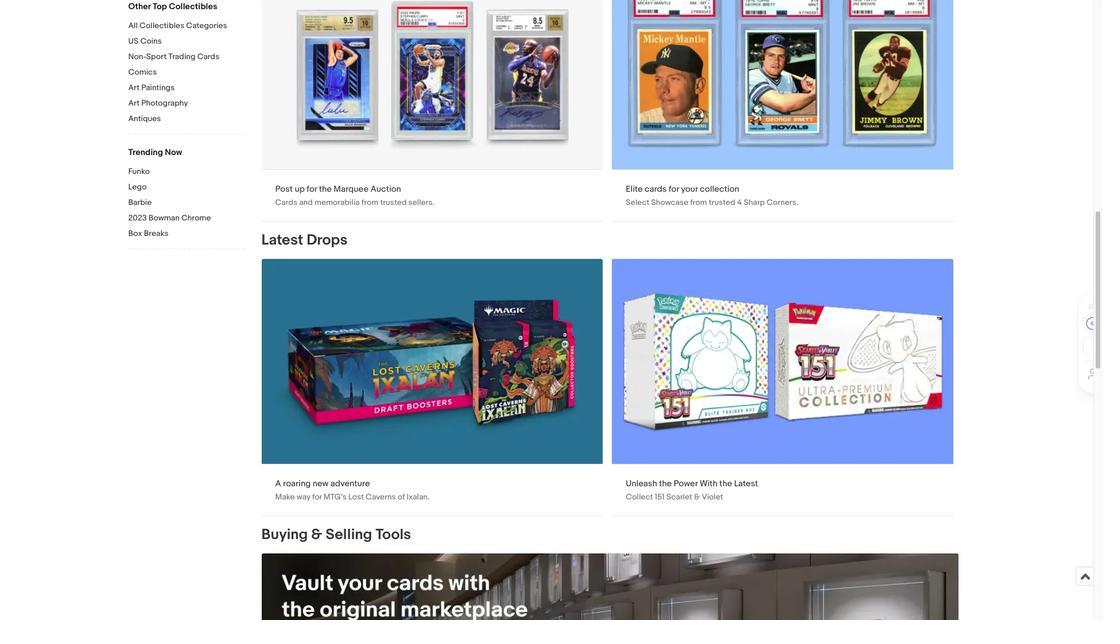 Task type: vqa. For each thing, say whether or not it's contained in the screenshot.
Where
no



Task type: locate. For each thing, give the bounding box(es) containing it.
4
[[737, 197, 742, 207]]

art up antiques
[[128, 98, 140, 108]]

cards
[[197, 52, 219, 61], [275, 197, 297, 207]]

&
[[694, 492, 700, 502], [311, 526, 322, 544]]

mtg's
[[324, 492, 347, 502]]

cards
[[645, 184, 667, 194]]

the up 151
[[659, 478, 672, 489]]

for up showcase on the right of the page
[[669, 184, 679, 194]]

1 from from the left
[[362, 197, 379, 207]]

latest right with
[[734, 478, 758, 489]]

1 art from the top
[[128, 83, 140, 92]]

2 horizontal spatial the
[[720, 478, 732, 489]]

latest down "and"
[[262, 231, 303, 249]]

for right way
[[312, 492, 322, 502]]

trusted
[[380, 197, 407, 207], [709, 197, 736, 207]]

select
[[626, 197, 650, 207]]

collectibles up all collectibles categories link at the left
[[169, 1, 217, 12]]

& inside unleash the power with the latest collect 151 scarlet & violet
[[694, 492, 700, 502]]

art paintings link
[[128, 83, 246, 94]]

barbie link
[[128, 198, 246, 208]]

2 trusted from the left
[[709, 197, 736, 207]]

1 vertical spatial latest
[[734, 478, 758, 489]]

elite
[[626, 184, 643, 194]]

all
[[128, 21, 138, 30]]

1 vertical spatial &
[[311, 526, 322, 544]]

latest inside unleash the power with the latest collect 151 scarlet & violet
[[734, 478, 758, 489]]

coins
[[140, 36, 162, 46]]

new
[[313, 478, 329, 489]]

1 horizontal spatial from
[[690, 197, 707, 207]]

up
[[295, 184, 305, 194]]

1 horizontal spatial cards
[[275, 197, 297, 207]]

drops
[[307, 231, 348, 249]]

latest drops
[[262, 231, 348, 249]]

comics link
[[128, 67, 246, 78]]

trusted inside elite cards for your collection select showcase from trusted 4 sharp corners.
[[709, 197, 736, 207]]

your
[[681, 184, 698, 194]]

collectibles up coins
[[140, 21, 184, 30]]

1 vertical spatial cards
[[275, 197, 297, 207]]

from
[[362, 197, 379, 207], [690, 197, 707, 207]]

latest
[[262, 231, 303, 249], [734, 478, 758, 489]]

sharp
[[744, 197, 765, 207]]

None text field
[[262, 0, 603, 221], [612, 0, 954, 221], [262, 259, 603, 515], [612, 259, 954, 515], [262, 0, 603, 221], [612, 0, 954, 221], [262, 259, 603, 515], [612, 259, 954, 515]]

None text field
[[262, 553, 959, 620]]

with
[[700, 478, 718, 489]]

ixalan.
[[407, 492, 430, 502]]

box breaks link
[[128, 229, 246, 239]]

marquee
[[334, 184, 369, 194]]

for inside a roaring new adventure make way for mtg's lost caverns of ixalan.
[[312, 492, 322, 502]]

1 trusted from the left
[[380, 197, 407, 207]]

from down your
[[690, 197, 707, 207]]

1 horizontal spatial trusted
[[709, 197, 736, 207]]

lego
[[128, 182, 147, 192]]

all collectibles categories link
[[128, 21, 246, 32]]

for
[[307, 184, 317, 194], [669, 184, 679, 194], [312, 492, 322, 502]]

comics
[[128, 67, 157, 77]]

for for cards
[[669, 184, 679, 194]]

the
[[319, 184, 332, 194], [659, 478, 672, 489], [720, 478, 732, 489]]

& right "buying"
[[311, 526, 322, 544]]

trusted down auction
[[380, 197, 407, 207]]

& left violet
[[694, 492, 700, 502]]

0 horizontal spatial trusted
[[380, 197, 407, 207]]

cards down post
[[275, 197, 297, 207]]

tools
[[376, 526, 411, 544]]

collectibles
[[169, 1, 217, 12], [140, 21, 184, 30]]

1 vertical spatial art
[[128, 98, 140, 108]]

from inside elite cards for your collection select showcase from trusted 4 sharp corners.
[[690, 197, 707, 207]]

trusted down collection at the right
[[709, 197, 736, 207]]

1 vertical spatial collectibles
[[140, 21, 184, 30]]

lost
[[348, 492, 364, 502]]

buying
[[262, 526, 308, 544]]

2 from from the left
[[690, 197, 707, 207]]

box
[[128, 229, 142, 238]]

for inside elite cards for your collection select showcase from trusted 4 sharp corners.
[[669, 184, 679, 194]]

bowman
[[149, 213, 180, 223]]

antiques
[[128, 114, 161, 123]]

selling
[[326, 526, 372, 544]]

antiques link
[[128, 114, 246, 125]]

other top collectibles
[[128, 1, 217, 12]]

trusted inside post up for the marquee auction cards and memorabilia from trusted sellers.
[[380, 197, 407, 207]]

a roaring new adventure make way for mtg's lost caverns of ixalan.
[[275, 478, 430, 502]]

0 horizontal spatial the
[[319, 184, 332, 194]]

2023
[[128, 213, 147, 223]]

0 horizontal spatial from
[[362, 197, 379, 207]]

the up memorabilia
[[319, 184, 332, 194]]

151
[[655, 492, 665, 502]]

us
[[128, 36, 139, 46]]

showcase
[[651, 197, 689, 207]]

the right with
[[720, 478, 732, 489]]

barbie
[[128, 198, 152, 207]]

0 vertical spatial collectibles
[[169, 1, 217, 12]]

1 horizontal spatial &
[[694, 492, 700, 502]]

roaring
[[283, 478, 311, 489]]

way
[[297, 492, 310, 502]]

auction
[[371, 184, 401, 194]]

for inside post up for the marquee auction cards and memorabilia from trusted sellers.
[[307, 184, 317, 194]]

non-
[[128, 52, 146, 61]]

art
[[128, 83, 140, 92], [128, 98, 140, 108]]

for right up
[[307, 184, 317, 194]]

collect
[[626, 492, 653, 502]]

non-sport trading cards link
[[128, 52, 246, 63]]

vault image image
[[262, 553, 959, 620]]

post up for the marquee auction cards and memorabilia from trusted sellers.
[[275, 184, 435, 207]]

0 vertical spatial art
[[128, 83, 140, 92]]

power
[[674, 478, 698, 489]]

cards inside post up for the marquee auction cards and memorabilia from trusted sellers.
[[275, 197, 297, 207]]

1 horizontal spatial latest
[[734, 478, 758, 489]]

cards down us coins link
[[197, 52, 219, 61]]

0 vertical spatial latest
[[262, 231, 303, 249]]

us coins link
[[128, 36, 246, 47]]

2 art from the top
[[128, 98, 140, 108]]

unleash the power with the latest collect 151 scarlet & violet
[[626, 478, 758, 502]]

0 horizontal spatial cards
[[197, 52, 219, 61]]

from down auction
[[362, 197, 379, 207]]

0 vertical spatial cards
[[197, 52, 219, 61]]

0 vertical spatial &
[[694, 492, 700, 502]]

post
[[275, 184, 293, 194]]

art down comics
[[128, 83, 140, 92]]



Task type: describe. For each thing, give the bounding box(es) containing it.
elite cards for your collection select showcase from trusted 4 sharp corners.
[[626, 184, 798, 207]]

sellers.
[[409, 197, 435, 207]]

other
[[128, 1, 151, 12]]

funko link
[[128, 167, 246, 177]]

unleash
[[626, 478, 657, 489]]

funko lego barbie 2023 bowman chrome box breaks
[[128, 167, 211, 238]]

categories
[[186, 21, 227, 30]]

and
[[299, 197, 313, 207]]

corners.
[[767, 197, 798, 207]]

breaks
[[144, 229, 169, 238]]

violet
[[702, 492, 723, 502]]

trending now
[[128, 147, 182, 158]]

sport
[[146, 52, 167, 61]]

2023 bowman chrome link
[[128, 213, 246, 224]]

cards inside all collectibles categories us coins non-sport trading cards comics art paintings art photography antiques
[[197, 52, 219, 61]]

funko
[[128, 167, 150, 176]]

the inside post up for the marquee auction cards and memorabilia from trusted sellers.
[[319, 184, 332, 194]]

of
[[398, 492, 405, 502]]

chrome
[[181, 213, 211, 223]]

scarlet
[[667, 492, 693, 502]]

paintings
[[141, 83, 175, 92]]

make
[[275, 492, 295, 502]]

buying & selling tools
[[262, 526, 411, 544]]

memorabilia
[[315, 197, 360, 207]]

trending
[[128, 147, 163, 158]]

a
[[275, 478, 281, 489]]

now
[[165, 147, 182, 158]]

trading
[[168, 52, 196, 61]]

caverns
[[366, 492, 396, 502]]

photography
[[141, 98, 188, 108]]

0 horizontal spatial &
[[311, 526, 322, 544]]

all collectibles categories us coins non-sport trading cards comics art paintings art photography antiques
[[128, 21, 227, 123]]

from inside post up for the marquee auction cards and memorabilia from trusted sellers.
[[362, 197, 379, 207]]

for for up
[[307, 184, 317, 194]]

collection
[[700, 184, 740, 194]]

collectibles inside all collectibles categories us coins non-sport trading cards comics art paintings art photography antiques
[[140, 21, 184, 30]]

lego link
[[128, 182, 246, 193]]

top
[[153, 1, 167, 12]]

adventure
[[331, 478, 370, 489]]

1 horizontal spatial the
[[659, 478, 672, 489]]

art photography link
[[128, 98, 246, 109]]

0 horizontal spatial latest
[[262, 231, 303, 249]]



